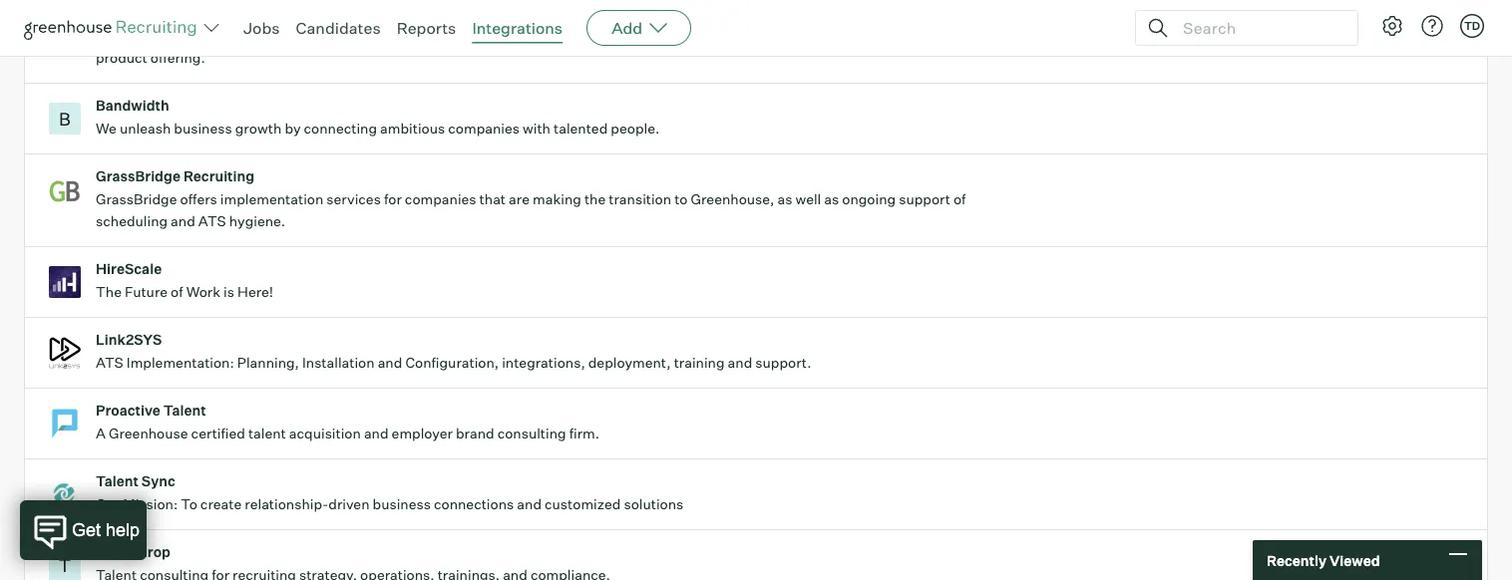 Task type: vqa. For each thing, say whether or not it's contained in the screenshot.
first "GRASSBRIDGE" from the top of the grassbridge recruiting grassbridge offers implementation services for companies that are making the transition to greenhouse, as well as ongoing support of scheduling and ats hygiene.
yes



Task type: describe. For each thing, give the bounding box(es) containing it.
td button
[[1461, 14, 1485, 38]]

2 grassbridge from the top
[[96, 191, 177, 208]]

future
[[125, 284, 168, 301]]

reports link
[[397, 18, 456, 38]]

operations,
[[555, 5, 632, 23]]

design
[[421, 27, 465, 45]]

support
[[899, 191, 951, 208]]

planning,
[[237, 354, 299, 372]]

0 vertical spatial a
[[814, 5, 821, 23]]

for
[[384, 191, 402, 208]]

certified
[[907, 5, 963, 23]]

training
[[674, 354, 725, 372]]

hirescale the future of work is here!
[[96, 261, 274, 301]]

proactive talent a greenhouse certified talent acquisition and employer brand consulting firm.
[[96, 402, 600, 443]]

relationship-
[[245, 496, 329, 514]]

jobs
[[243, 18, 280, 38]]

implement
[[496, 27, 566, 45]]

1 vertical spatial a
[[226, 27, 233, 45]]

candidates link
[[296, 18, 381, 38]]

the
[[585, 191, 606, 208]]

processes
[[704, 27, 771, 45]]

people.
[[611, 120, 660, 137]]

business inside the bandwidth we unleash business growth by connecting ambitious companies with talented people.
[[174, 120, 232, 137]]

greenhouse recruiting image
[[24, 16, 204, 40]]

2 as from the left
[[824, 191, 839, 208]]

support.
[[756, 354, 812, 372]]

transition
[[609, 191, 672, 208]]

t
[[59, 555, 71, 577]]

jobs link
[[243, 18, 280, 38]]

alexandra yanes talent consulting delivers tailored solutions in talent operations, strategy, and analytics. as a greenhouse certified partner, we provide a comprehensive approach to design and implement optimized recruiting processes that best utilize greenhouse's product offering. link
[[25, 0, 1488, 84]]

offering.
[[150, 49, 205, 67]]

provide
[[173, 27, 223, 45]]

and right design
[[468, 27, 493, 45]]

as
[[793, 5, 811, 23]]

of inside grassbridge recruiting grassbridge offers implementation services for companies that are making the transition to greenhouse, as well as ongoing support of scheduling and ats hygiene.
[[954, 191, 966, 208]]

is
[[224, 284, 234, 301]]

consulting
[[252, 5, 323, 23]]

connections
[[434, 496, 514, 514]]

solutions inside alexandra yanes talent consulting delivers tailored solutions in talent operations, strategy, and analytics. as a greenhouse certified partner, we provide a comprehensive approach to design and implement optimized recruiting processes that best utilize greenhouse's product offering.
[[433, 5, 493, 23]]

driven
[[329, 496, 370, 514]]

delivers
[[326, 5, 377, 23]]

we
[[152, 27, 170, 45]]

candidates
[[296, 18, 381, 38]]

b
[[59, 108, 71, 130]]

hirescale
[[96, 261, 162, 278]]

work
[[186, 284, 221, 301]]

are
[[509, 191, 530, 208]]

talented
[[554, 120, 608, 137]]

proactive
[[96, 402, 160, 420]]

recruiting
[[183, 168, 255, 185]]

recently viewed
[[1267, 552, 1380, 569]]

reports
[[397, 18, 456, 38]]

making
[[533, 191, 582, 208]]

product
[[96, 49, 147, 67]]

ambitious companies
[[380, 120, 520, 137]]

partner,
[[96, 27, 149, 45]]

scheduling
[[96, 213, 168, 230]]

alexandra
[[96, 5, 162, 23]]

recruiting
[[638, 27, 701, 45]]

firm.
[[569, 425, 600, 443]]

talent inside proactive talent a greenhouse certified talent acquisition and employer brand consulting firm.
[[163, 402, 206, 420]]

that inside alexandra yanes talent consulting delivers tailored solutions in talent operations, strategy, and analytics. as a greenhouse certified partner, we provide a comprehensive approach to design and implement optimized recruiting processes that best utilize greenhouse's product offering.
[[774, 27, 801, 45]]

sync
[[142, 473, 175, 491]]

1 grassbridge from the top
[[96, 168, 181, 185]]

and right training
[[728, 354, 753, 372]]

add button
[[587, 10, 692, 46]]

connecting
[[304, 120, 377, 137]]

here!
[[237, 284, 274, 301]]

talent up implement
[[511, 5, 552, 23]]

integrations,
[[502, 354, 585, 372]]

best
[[804, 27, 832, 45]]

companies
[[405, 191, 476, 208]]

greenhouse,
[[691, 191, 775, 208]]

of inside hirescale the future of work is here!
[[171, 284, 183, 301]]

hygiene.
[[229, 213, 285, 230]]

well
[[796, 191, 821, 208]]

mission:
[[123, 496, 178, 514]]

consulting
[[497, 425, 566, 443]]

create
[[200, 496, 242, 514]]

td button
[[1457, 10, 1489, 42]]

analytics.
[[725, 5, 790, 23]]



Task type: locate. For each thing, give the bounding box(es) containing it.
0 vertical spatial to
[[405, 27, 418, 45]]

customized
[[545, 496, 621, 514]]

a right as
[[814, 5, 821, 23]]

greenhouse up the utilize
[[824, 5, 904, 23]]

talent down implementation:
[[163, 402, 206, 420]]

1 as from the left
[[778, 191, 793, 208]]

0 vertical spatial greenhouse
[[824, 5, 904, 23]]

grassbridge recruiting grassbridge offers implementation services for companies that are making the transition to greenhouse, as well as ongoing support of scheduling and ats hygiene.
[[96, 168, 966, 230]]

strategy,
[[635, 5, 695, 23]]

1 vertical spatial ats
[[96, 354, 124, 372]]

link2sys ats implementation: planning, installation and configuration, integrations, deployment, training and support.
[[96, 331, 812, 372]]

comprehensive
[[236, 27, 337, 45]]

1 horizontal spatial of
[[954, 191, 966, 208]]

solutions inside talent sync our mission: to create relationship-driven business connections and customized solutions
[[624, 496, 684, 514]]

implementation:
[[127, 354, 234, 372]]

implementation
[[220, 191, 324, 208]]

1 horizontal spatial solutions
[[624, 496, 684, 514]]

0 vertical spatial that
[[774, 27, 801, 45]]

1 vertical spatial of
[[171, 284, 183, 301]]

business up 'recruiting'
[[174, 120, 232, 137]]

1 horizontal spatial business
[[373, 496, 431, 514]]

and
[[698, 5, 722, 23], [468, 27, 493, 45], [171, 213, 195, 230], [378, 354, 402, 372], [728, 354, 753, 372], [364, 425, 389, 443], [517, 496, 542, 514]]

to down tailored
[[405, 27, 418, 45]]

certified talent
[[191, 425, 286, 443]]

grassbridge
[[96, 168, 181, 185], [96, 191, 177, 208]]

growth
[[235, 120, 282, 137]]

ats down 'offers'
[[198, 213, 226, 230]]

in
[[496, 5, 508, 23]]

with
[[523, 120, 551, 137]]

we
[[96, 120, 117, 137]]

1 horizontal spatial as
[[824, 191, 839, 208]]

0 horizontal spatial to
[[405, 27, 418, 45]]

talent sync our mission: to create relationship-driven business connections and customized solutions
[[96, 473, 684, 514]]

1 horizontal spatial greenhouse
[[824, 5, 904, 23]]

greenhouse's
[[878, 27, 968, 45]]

bandwidth
[[96, 97, 169, 114]]

0 horizontal spatial business
[[174, 120, 232, 137]]

integrations
[[472, 18, 563, 38]]

0 vertical spatial grassbridge
[[96, 168, 181, 185]]

of right support on the right top
[[954, 191, 966, 208]]

talent
[[208, 5, 249, 23], [511, 5, 552, 23], [163, 402, 206, 420], [96, 473, 139, 491]]

viewed
[[1330, 552, 1380, 569]]

to right transition
[[675, 191, 688, 208]]

0 horizontal spatial solutions
[[433, 5, 493, 23]]

our
[[96, 496, 120, 514]]

greenhouse down proactive
[[109, 425, 188, 443]]

ats
[[198, 213, 226, 230], [96, 354, 124, 372]]

solutions
[[433, 5, 493, 23], [624, 496, 684, 514]]

of left work
[[171, 284, 183, 301]]

that down as
[[774, 27, 801, 45]]

integrations link
[[472, 18, 563, 38]]

talent inside talent sync our mission: to create relationship-driven business connections and customized solutions
[[96, 473, 139, 491]]

a
[[96, 425, 106, 443]]

ats down "link2sys"
[[96, 354, 124, 372]]

and left employer
[[364, 425, 389, 443]]

and down 'offers'
[[171, 213, 195, 230]]

1 horizontal spatial that
[[774, 27, 801, 45]]

td
[[1464, 19, 1481, 32]]

unleash
[[120, 120, 171, 137]]

that
[[774, 27, 801, 45], [480, 191, 506, 208]]

services
[[327, 191, 381, 208]]

bandwidth we unleash business growth by connecting ambitious companies with talented people.
[[96, 97, 663, 137]]

as
[[778, 191, 793, 208], [824, 191, 839, 208]]

1 horizontal spatial ats
[[198, 213, 226, 230]]

recently
[[1267, 552, 1327, 569]]

installation
[[302, 354, 375, 372]]

and inside talent sync our mission: to create relationship-driven business connections and customized solutions
[[517, 496, 542, 514]]

0 horizontal spatial of
[[171, 284, 183, 301]]

by
[[285, 120, 301, 137]]

0 vertical spatial ats
[[198, 213, 226, 230]]

1 vertical spatial that
[[480, 191, 506, 208]]

0 horizontal spatial that
[[480, 191, 506, 208]]

1 horizontal spatial a
[[814, 5, 821, 23]]

solutions up design
[[433, 5, 493, 23]]

business inside talent sync our mission: to create relationship-driven business connections and customized solutions
[[373, 496, 431, 514]]

talent up provide
[[208, 5, 249, 23]]

greenhouse inside alexandra yanes talent consulting delivers tailored solutions in talent operations, strategy, and analytics. as a greenhouse certified partner, we provide a comprehensive approach to design and implement optimized recruiting processes that best utilize greenhouse's product offering.
[[824, 5, 904, 23]]

link2sys
[[96, 331, 162, 349]]

0 horizontal spatial a
[[226, 27, 233, 45]]

0 vertical spatial of
[[954, 191, 966, 208]]

ats inside grassbridge recruiting grassbridge offers implementation services for companies that are making the transition to greenhouse, as well as ongoing support of scheduling and ats hygiene.
[[198, 213, 226, 230]]

as left well at the right of page
[[778, 191, 793, 208]]

0 horizontal spatial as
[[778, 191, 793, 208]]

a right provide
[[226, 27, 233, 45]]

greenhouse inside proactive talent a greenhouse certified talent acquisition and employer brand consulting firm.
[[109, 425, 188, 443]]

ats inside link2sys ats implementation: planning, installation and configuration, integrations, deployment, training and support.
[[96, 354, 124, 372]]

0 horizontal spatial ats
[[96, 354, 124, 372]]

to inside alexandra yanes talent consulting delivers tailored solutions in talent operations, strategy, and analytics. as a greenhouse certified partner, we provide a comprehensive approach to design and implement optimized recruiting processes that best utilize greenhouse's product offering.
[[405, 27, 418, 45]]

as right well at the right of page
[[824, 191, 839, 208]]

1 vertical spatial greenhouse
[[109, 425, 188, 443]]

and left 'customized'
[[517, 496, 542, 514]]

deployment,
[[588, 354, 671, 372]]

of
[[954, 191, 966, 208], [171, 284, 183, 301]]

to
[[181, 496, 197, 514]]

business right driven
[[373, 496, 431, 514]]

brand
[[456, 425, 494, 443]]

1 horizontal spatial to
[[675, 191, 688, 208]]

yanes
[[165, 5, 205, 23]]

talent up "our"
[[96, 473, 139, 491]]

and right 'installation'
[[378, 354, 402, 372]]

and inside grassbridge recruiting grassbridge offers implementation services for companies that are making the transition to greenhouse, as well as ongoing support of scheduling and ats hygiene.
[[171, 213, 195, 230]]

utilize
[[835, 27, 875, 45]]

business
[[174, 120, 232, 137], [373, 496, 431, 514]]

approach
[[340, 27, 402, 45]]

1 vertical spatial grassbridge
[[96, 191, 177, 208]]

1 vertical spatial to
[[675, 191, 688, 208]]

1 vertical spatial solutions
[[624, 496, 684, 514]]

ongoing
[[842, 191, 896, 208]]

1 vertical spatial business
[[373, 496, 431, 514]]

add
[[612, 18, 643, 38]]

Search text field
[[1178, 13, 1340, 42]]

to
[[405, 27, 418, 45], [675, 191, 688, 208]]

configuration,
[[405, 354, 499, 372]]

offers
[[180, 191, 217, 208]]

and inside proactive talent a greenhouse certified talent acquisition and employer brand consulting firm.
[[364, 425, 389, 443]]

talentdrop
[[96, 544, 171, 561]]

acquisition
[[289, 425, 361, 443]]

solutions right 'customized'
[[624, 496, 684, 514]]

configure image
[[1381, 14, 1405, 38]]

alexandra yanes talent consulting delivers tailored solutions in talent operations, strategy, and analytics. as a greenhouse certified partner, we provide a comprehensive approach to design and implement optimized recruiting processes that best utilize greenhouse's product offering.
[[96, 5, 968, 67]]

and up processes
[[698, 5, 722, 23]]

employer
[[392, 425, 453, 443]]

that left are at the left
[[480, 191, 506, 208]]

0 vertical spatial solutions
[[433, 5, 493, 23]]

that inside grassbridge recruiting grassbridge offers implementation services for companies that are making the transition to greenhouse, as well as ongoing support of scheduling and ats hygiene.
[[480, 191, 506, 208]]

0 vertical spatial business
[[174, 120, 232, 137]]

0 horizontal spatial greenhouse
[[109, 425, 188, 443]]

to inside grassbridge recruiting grassbridge offers implementation services for companies that are making the transition to greenhouse, as well as ongoing support of scheduling and ats hygiene.
[[675, 191, 688, 208]]



